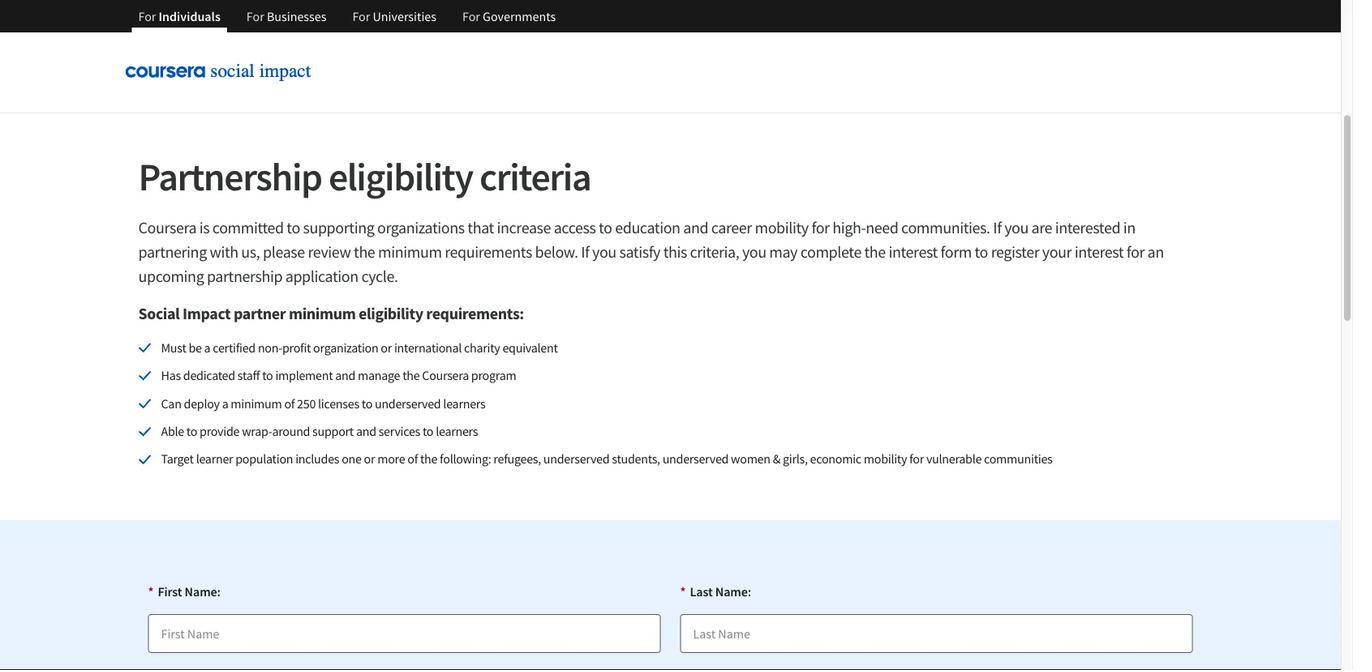Task type: vqa. For each thing, say whether or not it's contained in the screenshot.
the communities inside Help Underserved Communities Transform Their Lives Through Learning
yes



Task type: describe. For each thing, give the bounding box(es) containing it.
supporting
[[303, 218, 374, 238]]

0 vertical spatial if
[[993, 218, 1002, 238]]

1 horizontal spatial for
[[909, 452, 924, 468]]

the left following:
[[420, 452, 437, 468]]

around
[[272, 424, 310, 440]]

businesses
[[267, 8, 326, 24]]

a for be
[[204, 340, 210, 356]]

increase
[[497, 218, 551, 238]]

* for * first name:
[[148, 584, 154, 600]]

provide
[[200, 424, 240, 440]]

partnership eligibility criteria
[[138, 153, 591, 201]]

that
[[468, 218, 494, 238]]

0 vertical spatial eligibility
[[328, 153, 473, 201]]

1 vertical spatial mobility
[[864, 452, 907, 468]]

one
[[342, 452, 362, 468]]

to right staff
[[262, 368, 273, 384]]

partnering
[[138, 242, 207, 262]]

requirements:
[[426, 304, 524, 324]]

coursera inside coursera is committed to supporting organizations that increase access to education and career mobility for high-need communities. if you are interested in partnering with us, please review the minimum requirements below. if you satisfy this criteria, you may complete the interest form to register your interest for an upcoming partnership application cycle.
[[138, 218, 196, 238]]

staff
[[238, 368, 260, 384]]

name: for * last name:
[[715, 584, 751, 600]]

non-
[[258, 340, 282, 356]]

individuals
[[159, 8, 221, 24]]

in
[[1123, 218, 1136, 238]]

deploy
[[184, 396, 220, 412]]

partner
[[234, 304, 286, 324]]

able to provide wrap-around support and services to learners
[[161, 424, 478, 440]]

support
[[312, 424, 354, 440]]

access
[[554, 218, 596, 238]]

organizations
[[377, 218, 465, 238]]

be
[[189, 340, 202, 356]]

their
[[467, 0, 503, 9]]

1 vertical spatial eligibility
[[359, 304, 423, 324]]

target learner population includes one or more of the following: refugees, underserved students, underserved women & girls, economic mobility for vulnerable communities
[[161, 452, 1053, 468]]

Last Name text field
[[680, 615, 1193, 654]]

criteria
[[479, 153, 591, 201]]

has dedicated staff to implement and manage the coursera program
[[161, 368, 516, 384]]

may
[[769, 242, 798, 262]]

dedicated
[[183, 368, 235, 384]]

requirements
[[445, 242, 532, 262]]

the up cycle.
[[354, 242, 375, 262]]

girls,
[[783, 452, 808, 468]]

certified
[[213, 340, 256, 356]]

an
[[1148, 242, 1164, 262]]

career
[[711, 218, 752, 238]]

form
[[941, 242, 972, 262]]

below.
[[535, 242, 578, 262]]

profit
[[282, 340, 311, 356]]

1 vertical spatial and
[[335, 368, 355, 384]]

the down need
[[864, 242, 886, 262]]

with
[[210, 242, 238, 262]]

us,
[[241, 242, 260, 262]]

committed
[[212, 218, 284, 238]]

2 horizontal spatial for
[[1127, 242, 1145, 262]]

education
[[615, 218, 680, 238]]

underserved right refugees,
[[543, 452, 610, 468]]

interested
[[1055, 218, 1120, 238]]

wrap-
[[242, 424, 272, 440]]

communities inside help underserved communities transform their lives through learning
[[281, 0, 383, 9]]

for individuals
[[138, 8, 221, 24]]

register
[[991, 242, 1039, 262]]

1 horizontal spatial or
[[381, 340, 392, 356]]

review
[[308, 242, 351, 262]]

1 horizontal spatial of
[[407, 452, 418, 468]]

for for individuals
[[138, 8, 156, 24]]

to right able
[[186, 424, 197, 440]]

population
[[235, 452, 293, 468]]

international
[[394, 340, 462, 356]]

has
[[161, 368, 181, 384]]

includes
[[295, 452, 339, 468]]

impact
[[183, 304, 231, 324]]

to right licenses
[[362, 396, 372, 412]]

partnership
[[138, 153, 322, 201]]

need
[[866, 218, 898, 238]]

First Name text field
[[148, 615, 661, 654]]

help underserved communities transform their lives through learning
[[138, 0, 607, 38]]

learners for can deploy a minimum of 250 licenses to underserved learners
[[443, 396, 485, 412]]

learner
[[196, 452, 233, 468]]

250
[[297, 396, 316, 412]]

manage
[[358, 368, 400, 384]]

lives
[[507, 0, 541, 9]]

this
[[663, 242, 687, 262]]

last
[[690, 584, 713, 600]]

&
[[773, 452, 781, 468]]

students,
[[612, 452, 660, 468]]

help
[[138, 0, 175, 9]]

mobility inside coursera is committed to supporting organizations that increase access to education and career mobility for high-need communities. if you are interested in partnering with us, please review the minimum requirements below. if you satisfy this criteria, you may complete the interest form to register your interest for an upcoming partnership application cycle.
[[755, 218, 809, 238]]

communities.
[[901, 218, 990, 238]]

to right 'services'
[[423, 424, 433, 440]]

2 horizontal spatial you
[[1005, 218, 1029, 238]]

and inside coursera is committed to supporting organizations that increase access to education and career mobility for high-need communities. if you are interested in partnering with us, please review the minimum requirements below. if you satisfy this criteria, you may complete the interest form to register your interest for an upcoming partnership application cycle.
[[683, 218, 708, 238]]



Task type: locate. For each thing, give the bounding box(es) containing it.
0 horizontal spatial if
[[581, 242, 589, 262]]

you
[[1005, 218, 1029, 238], [592, 242, 616, 262], [742, 242, 766, 262]]

0 vertical spatial mobility
[[755, 218, 809, 238]]

0 vertical spatial learners
[[443, 396, 485, 412]]

0 vertical spatial minimum
[[378, 242, 442, 262]]

refugees,
[[494, 452, 541, 468]]

1 horizontal spatial mobility
[[864, 452, 907, 468]]

* last name:
[[680, 584, 751, 600]]

social impact logo image
[[125, 62, 320, 83]]

first
[[158, 584, 182, 600]]

must be a certified non-profit organization or international charity equivalent
[[161, 340, 558, 356]]

universities
[[373, 8, 436, 24]]

learning
[[138, 14, 202, 38]]

cycle.
[[361, 267, 398, 287]]

implement
[[275, 368, 333, 384]]

2 vertical spatial and
[[356, 424, 376, 440]]

1 vertical spatial learners
[[436, 424, 478, 440]]

or
[[381, 340, 392, 356], [364, 452, 375, 468]]

if up 'register'
[[993, 218, 1002, 238]]

able
[[161, 424, 184, 440]]

partnership
[[207, 267, 282, 287]]

minimum down application
[[289, 304, 356, 324]]

for left an
[[1127, 242, 1145, 262]]

if down access
[[581, 242, 589, 262]]

learners for able to provide wrap-around support and services to learners
[[436, 424, 478, 440]]

a right deploy
[[222, 396, 228, 412]]

and down organization
[[335, 368, 355, 384]]

minimum for requirements:
[[289, 304, 356, 324]]

interest down need
[[889, 242, 938, 262]]

1 name: from the left
[[185, 584, 221, 600]]

2 name: from the left
[[715, 584, 751, 600]]

equivalent
[[503, 340, 558, 356]]

0 vertical spatial communities
[[281, 0, 383, 9]]

to right 'form'
[[975, 242, 988, 262]]

you up 'register'
[[1005, 218, 1029, 238]]

2 * from the left
[[680, 584, 686, 600]]

1 horizontal spatial interest
[[1075, 242, 1124, 262]]

for universities
[[352, 8, 436, 24]]

for left individuals at the top left of page
[[138, 8, 156, 24]]

1 vertical spatial coursera
[[422, 368, 469, 384]]

complete
[[800, 242, 862, 262]]

0 vertical spatial for
[[812, 218, 830, 238]]

1 vertical spatial or
[[364, 452, 375, 468]]

for for universities
[[352, 8, 370, 24]]

your
[[1042, 242, 1072, 262]]

eligibility down cycle.
[[359, 304, 423, 324]]

can
[[161, 396, 181, 412]]

a
[[204, 340, 210, 356], [222, 396, 228, 412]]

1 horizontal spatial minimum
[[289, 304, 356, 324]]

0 horizontal spatial name:
[[185, 584, 221, 600]]

2 for from the left
[[246, 8, 264, 24]]

name: right last
[[715, 584, 751, 600]]

2 vertical spatial for
[[909, 452, 924, 468]]

0 vertical spatial or
[[381, 340, 392, 356]]

for left governments
[[462, 8, 480, 24]]

1 horizontal spatial *
[[680, 584, 686, 600]]

1 * from the left
[[148, 584, 154, 600]]

underserved up learning
[[178, 0, 277, 9]]

interest
[[889, 242, 938, 262], [1075, 242, 1124, 262]]

for up complete
[[812, 218, 830, 238]]

*
[[148, 584, 154, 600], [680, 584, 686, 600]]

minimum up wrap- on the bottom left of the page
[[231, 396, 282, 412]]

and
[[683, 218, 708, 238], [335, 368, 355, 384], [356, 424, 376, 440]]

mobility up may
[[755, 218, 809, 238]]

to up please
[[287, 218, 300, 238]]

0 horizontal spatial of
[[284, 396, 295, 412]]

0 horizontal spatial minimum
[[231, 396, 282, 412]]

criteria,
[[690, 242, 739, 262]]

a for deploy
[[222, 396, 228, 412]]

1 vertical spatial for
[[1127, 242, 1145, 262]]

learners
[[443, 396, 485, 412], [436, 424, 478, 440]]

mobility right 'economic'
[[864, 452, 907, 468]]

1 vertical spatial minimum
[[289, 304, 356, 324]]

if
[[993, 218, 1002, 238], [581, 242, 589, 262]]

minimum inside coursera is committed to supporting organizations that increase access to education and career mobility for high-need communities. if you are interested in partnering with us, please review the minimum requirements below. if you satisfy this criteria, you may complete the interest form to register your interest for an upcoming partnership application cycle.
[[378, 242, 442, 262]]

1 horizontal spatial if
[[993, 218, 1002, 238]]

program
[[471, 368, 516, 384]]

name: for * first name:
[[185, 584, 221, 600]]

1 vertical spatial a
[[222, 396, 228, 412]]

charity
[[464, 340, 500, 356]]

upcoming
[[138, 267, 204, 287]]

1 vertical spatial if
[[581, 242, 589, 262]]

coursera up the partnering
[[138, 218, 196, 238]]

eligibility
[[328, 153, 473, 201], [359, 304, 423, 324]]

minimum for 250
[[231, 396, 282, 412]]

for left businesses
[[246, 8, 264, 24]]

underserved up 'services'
[[375, 396, 441, 412]]

0 vertical spatial and
[[683, 218, 708, 238]]

services
[[379, 424, 420, 440]]

the
[[354, 242, 375, 262], [864, 242, 886, 262], [403, 368, 420, 384], [420, 452, 437, 468]]

2 vertical spatial minimum
[[231, 396, 282, 412]]

vulnerable
[[926, 452, 982, 468]]

0 horizontal spatial you
[[592, 242, 616, 262]]

banner navigation
[[125, 0, 569, 45]]

1 vertical spatial of
[[407, 452, 418, 468]]

for left universities
[[352, 8, 370, 24]]

to right access
[[599, 218, 612, 238]]

learners down program
[[443, 396, 485, 412]]

3 for from the left
[[352, 8, 370, 24]]

or up manage
[[381, 340, 392, 356]]

0 vertical spatial of
[[284, 396, 295, 412]]

0 horizontal spatial a
[[204, 340, 210, 356]]

2 horizontal spatial minimum
[[378, 242, 442, 262]]

a right be on the left of the page
[[204, 340, 210, 356]]

0 horizontal spatial or
[[364, 452, 375, 468]]

0 horizontal spatial *
[[148, 584, 154, 600]]

for left the vulnerable
[[909, 452, 924, 468]]

more
[[377, 452, 405, 468]]

coursera is committed to supporting organizations that increase access to education and career mobility for high-need communities. if you are interested in partnering with us, please review the minimum requirements below. if you satisfy this criteria, you may complete the interest form to register your interest for an upcoming partnership application cycle.
[[138, 218, 1164, 287]]

please
[[263, 242, 305, 262]]

you left may
[[742, 242, 766, 262]]

satisfy
[[619, 242, 660, 262]]

underserved inside help underserved communities transform their lives through learning
[[178, 0, 277, 9]]

for for businesses
[[246, 8, 264, 24]]

coursera down the international
[[422, 368, 469, 384]]

of
[[284, 396, 295, 412], [407, 452, 418, 468]]

for for governments
[[462, 8, 480, 24]]

1 horizontal spatial communities
[[984, 452, 1053, 468]]

licenses
[[318, 396, 359, 412]]

economic
[[810, 452, 861, 468]]

name: right first
[[185, 584, 221, 600]]

0 horizontal spatial mobility
[[755, 218, 809, 238]]

learners up following:
[[436, 424, 478, 440]]

for businesses
[[246, 8, 326, 24]]

minimum down organizations
[[378, 242, 442, 262]]

and up one
[[356, 424, 376, 440]]

1 horizontal spatial name:
[[715, 584, 751, 600]]

0 horizontal spatial for
[[812, 218, 830, 238]]

underserved left 'women'
[[663, 452, 729, 468]]

0 horizontal spatial communities
[[281, 0, 383, 9]]

of left 250
[[284, 396, 295, 412]]

communities
[[281, 0, 383, 9], [984, 452, 1053, 468]]

for
[[138, 8, 156, 24], [246, 8, 264, 24], [352, 8, 370, 24], [462, 8, 480, 24]]

through
[[545, 0, 607, 9]]

can deploy a minimum of 250 licenses to underserved learners
[[161, 396, 485, 412]]

* for * last name:
[[680, 584, 686, 600]]

social
[[138, 304, 180, 324]]

women
[[731, 452, 771, 468]]

interest down interested
[[1075, 242, 1124, 262]]

social impact partner minimum eligibility requirements:
[[138, 304, 524, 324]]

governments
[[483, 8, 556, 24]]

is
[[199, 218, 210, 238]]

following:
[[440, 452, 491, 468]]

* left last
[[680, 584, 686, 600]]

you left satisfy
[[592, 242, 616, 262]]

or right one
[[364, 452, 375, 468]]

2 interest from the left
[[1075, 242, 1124, 262]]

1 for from the left
[[138, 8, 156, 24]]

1 horizontal spatial you
[[742, 242, 766, 262]]

1 interest from the left
[[889, 242, 938, 262]]

coursera
[[138, 218, 196, 238], [422, 368, 469, 384]]

0 horizontal spatial coursera
[[138, 218, 196, 238]]

1 horizontal spatial a
[[222, 396, 228, 412]]

for governments
[[462, 8, 556, 24]]

transform
[[386, 0, 463, 9]]

mobility
[[755, 218, 809, 238], [864, 452, 907, 468]]

1 horizontal spatial coursera
[[422, 368, 469, 384]]

minimum
[[378, 242, 442, 262], [289, 304, 356, 324], [231, 396, 282, 412]]

4 for from the left
[[462, 8, 480, 24]]

of right more
[[407, 452, 418, 468]]

0 horizontal spatial interest
[[889, 242, 938, 262]]

1 vertical spatial communities
[[984, 452, 1053, 468]]

0 vertical spatial coursera
[[138, 218, 196, 238]]

and up criteria,
[[683, 218, 708, 238]]

to
[[287, 218, 300, 238], [599, 218, 612, 238], [975, 242, 988, 262], [262, 368, 273, 384], [362, 396, 372, 412], [186, 424, 197, 440], [423, 424, 433, 440]]

high-
[[833, 218, 866, 238]]

* first name:
[[148, 584, 221, 600]]

* left first
[[148, 584, 154, 600]]

0 vertical spatial a
[[204, 340, 210, 356]]

eligibility up organizations
[[328, 153, 473, 201]]

application
[[285, 267, 358, 287]]

the right manage
[[403, 368, 420, 384]]



